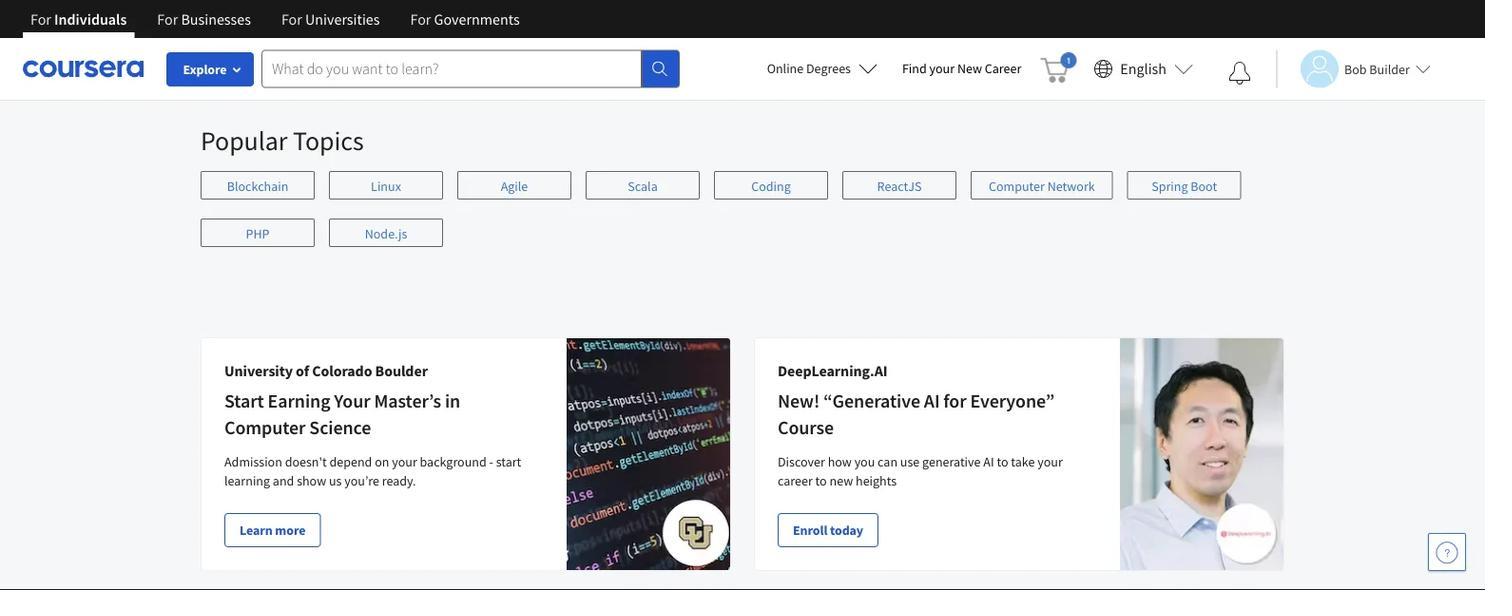 Task type: vqa. For each thing, say whether or not it's contained in the screenshot.
Node.js
yes



Task type: locate. For each thing, give the bounding box(es) containing it.
course
[[214, 3, 253, 20], [778, 416, 834, 440]]

What do you want to learn? text field
[[261, 50, 642, 88]]

your inside the admission doesn't depend on your background - start learning and show us you're ready.
[[392, 454, 417, 471]]

ready.
[[382, 473, 416, 490]]

science
[[309, 416, 371, 440]]

4 for from the left
[[410, 10, 431, 29]]

bob
[[1344, 60, 1367, 77]]

agile link
[[457, 172, 571, 200]]

0 vertical spatial course
[[214, 3, 253, 20]]

to left new
[[815, 473, 827, 490]]

topics
[[293, 125, 364, 158]]

1 for from the left
[[30, 10, 51, 29]]

course down 'new!' at right
[[778, 416, 834, 440]]

1 vertical spatial course
[[778, 416, 834, 440]]

can
[[878, 454, 898, 471]]

your inside find your new career link
[[929, 60, 955, 77]]

coursera image
[[23, 53, 144, 84]]

linux
[[371, 178, 401, 195]]

spring boot
[[1152, 178, 1217, 195]]

doesn't
[[285, 454, 327, 471]]

for for universities
[[281, 10, 302, 29]]

0 vertical spatial ai
[[924, 390, 940, 414]]

0 horizontal spatial your
[[392, 454, 417, 471]]

ai left the for
[[924, 390, 940, 414]]

enroll
[[793, 522, 827, 540]]

boot
[[1191, 178, 1217, 195]]

you're
[[344, 473, 379, 490]]

your up ready.
[[392, 454, 417, 471]]

your
[[929, 60, 955, 77], [392, 454, 417, 471], [1037, 454, 1063, 471]]

0 horizontal spatial course
[[214, 3, 253, 20]]

blockchain
[[227, 178, 288, 195]]

to
[[997, 454, 1008, 471], [815, 473, 827, 490]]

0 horizontal spatial computer
[[224, 416, 306, 440]]

show
[[297, 473, 326, 490]]

list containing blockchain
[[201, 172, 1284, 267]]

bob builder button
[[1276, 50, 1431, 88]]

ai inside the deeplearning.ai new! "generative ai for everyone" course
[[924, 390, 940, 414]]

popular
[[201, 125, 288, 158]]

1 vertical spatial computer
[[224, 416, 306, 440]]

popular topics
[[201, 125, 364, 158]]

show notifications image
[[1228, 62, 1251, 85]]

english
[[1120, 59, 1167, 78]]

enroll today
[[793, 522, 863, 540]]

0 vertical spatial computer
[[989, 178, 1045, 195]]

ai left the take
[[983, 454, 994, 471]]

scala link
[[586, 172, 700, 200]]

for individuals
[[30, 10, 127, 29]]

more
[[275, 522, 306, 540]]

for left governments
[[410, 10, 431, 29]]

computer down start
[[224, 416, 306, 440]]

0 horizontal spatial ai
[[924, 390, 940, 414]]

1 horizontal spatial to
[[997, 454, 1008, 471]]

-
[[489, 454, 493, 471]]

blockchain link
[[201, 172, 315, 200]]

generative
[[922, 454, 981, 471]]

for businesses
[[157, 10, 251, 29]]

heights
[[856, 473, 897, 490]]

for for governments
[[410, 10, 431, 29]]

1 horizontal spatial ai
[[983, 454, 994, 471]]

None search field
[[261, 50, 680, 88]]

to left the take
[[997, 454, 1008, 471]]

how
[[828, 454, 852, 471]]

businesses
[[181, 10, 251, 29]]

depend
[[329, 454, 372, 471]]

enroll today link
[[778, 514, 879, 548]]

3 for from the left
[[281, 10, 302, 29]]

node.js link
[[329, 219, 443, 248]]

coding
[[751, 178, 791, 195]]

computer network
[[989, 178, 1095, 195]]

universities
[[305, 10, 380, 29]]

1 horizontal spatial your
[[929, 60, 955, 77]]

discover how you can use generative ai to take your career to new heights
[[778, 454, 1063, 490]]

banner navigation
[[15, 0, 535, 38]]

your right find
[[929, 60, 955, 77]]

discover
[[778, 454, 825, 471]]

for
[[30, 10, 51, 29], [157, 10, 178, 29], [281, 10, 302, 29], [410, 10, 431, 29]]

learn more link
[[224, 514, 321, 548]]

for left businesses
[[157, 10, 178, 29]]

2 list from the top
[[201, 172, 1284, 267]]

for left "individuals"
[[30, 10, 51, 29]]

1 horizontal spatial computer
[[989, 178, 1045, 195]]

new! "generative ai for everyone" course link
[[778, 390, 1055, 440]]

1 horizontal spatial course
[[778, 416, 834, 440]]

network
[[1047, 178, 1095, 195]]

list
[[201, 63, 1270, 84], [201, 172, 1284, 267]]

0 vertical spatial to
[[997, 454, 1008, 471]]

computer left network
[[989, 178, 1045, 195]]

boulder
[[375, 362, 428, 381]]

computer
[[989, 178, 1045, 195], [224, 416, 306, 440]]

university
[[224, 362, 293, 381]]

2 horizontal spatial your
[[1037, 454, 1063, 471]]

scala
[[628, 178, 658, 195]]

new
[[957, 60, 982, 77]]

for for businesses
[[157, 10, 178, 29]]

spring boot link
[[1127, 172, 1241, 200]]

0 horizontal spatial to
[[815, 473, 827, 490]]

new
[[830, 473, 853, 490]]

"generative
[[823, 390, 920, 414]]

2 for from the left
[[157, 10, 178, 29]]

course up the explore popup button
[[214, 3, 253, 20]]

1 vertical spatial ai
[[983, 454, 994, 471]]

1 vertical spatial list
[[201, 172, 1284, 267]]

for left universities
[[281, 10, 302, 29]]

your right the take
[[1037, 454, 1063, 471]]

coding link
[[714, 172, 828, 200]]

admission
[[224, 454, 282, 471]]

for for individuals
[[30, 10, 51, 29]]

0 vertical spatial list
[[201, 63, 1270, 84]]

career
[[985, 60, 1021, 77]]

1 vertical spatial to
[[815, 473, 827, 490]]



Task type: describe. For each thing, give the bounding box(es) containing it.
online degrees button
[[752, 48, 893, 89]]

explore button
[[166, 52, 254, 87]]

take
[[1011, 454, 1035, 471]]

new!
[[778, 390, 820, 414]]

learn more
[[240, 522, 306, 540]]

use
[[900, 454, 920, 471]]

shopping cart: 1 item image
[[1040, 52, 1077, 83]]

find your new career link
[[893, 57, 1031, 81]]

1 list from the top
[[201, 63, 1270, 84]]

ai inside discover how you can use generative ai to take your career to new heights
[[983, 454, 994, 471]]

explore
[[183, 61, 227, 78]]

in
[[445, 390, 460, 414]]

earning
[[268, 390, 330, 414]]

today
[[830, 522, 863, 540]]

governments
[[434, 10, 520, 29]]

specialization link
[[470, 0, 724, 39]]

online degrees
[[767, 60, 851, 77]]

individuals
[[54, 10, 127, 29]]

learning
[[224, 473, 270, 490]]

computer inside university of colorado boulder start earning your master's in computer science
[[224, 416, 306, 440]]

specialization
[[487, 3, 565, 20]]

start earning your master's in computer science link
[[224, 390, 460, 440]]

you
[[854, 454, 875, 471]]

reactjs link
[[842, 172, 956, 200]]

your
[[334, 390, 370, 414]]

deeplearning.ai
[[778, 362, 887, 381]]

master's
[[374, 390, 441, 414]]

computer inside list
[[989, 178, 1045, 195]]

start
[[224, 390, 264, 414]]

and
[[273, 473, 294, 490]]

background
[[420, 454, 487, 471]]

for governments
[[410, 10, 520, 29]]

find your new career
[[902, 60, 1021, 77]]

for
[[943, 390, 967, 414]]

computer network link
[[971, 172, 1113, 200]]

everyone"
[[970, 390, 1055, 414]]

learn
[[240, 522, 273, 540]]

help center image
[[1436, 541, 1458, 564]]

admission doesn't depend on your background - start learning and show us you're ready.
[[224, 454, 521, 490]]

linux link
[[329, 172, 443, 200]]

university of colorado boulder start earning your master's in computer science
[[224, 362, 460, 440]]

start
[[496, 454, 521, 471]]

builder
[[1369, 60, 1410, 77]]

online
[[767, 60, 804, 77]]

us
[[329, 473, 342, 490]]

course link
[[197, 0, 452, 39]]

php
[[246, 226, 270, 243]]

reactjs
[[877, 178, 922, 195]]

agile
[[501, 178, 528, 195]]

for universities
[[281, 10, 380, 29]]

colorado
[[312, 362, 372, 381]]

bob builder
[[1344, 60, 1410, 77]]

node.js
[[365, 226, 407, 243]]

english button
[[1086, 38, 1201, 100]]

spring
[[1152, 178, 1188, 195]]

on
[[375, 454, 389, 471]]

php link
[[201, 219, 315, 248]]

your inside discover how you can use generative ai to take your career to new heights
[[1037, 454, 1063, 471]]

course inside the deeplearning.ai new! "generative ai for everyone" course
[[778, 416, 834, 440]]

career
[[778, 473, 813, 490]]

deeplearning.ai new! "generative ai for everyone" course
[[778, 362, 1055, 440]]

degrees
[[806, 60, 851, 77]]

find
[[902, 60, 927, 77]]

of
[[296, 362, 309, 381]]



